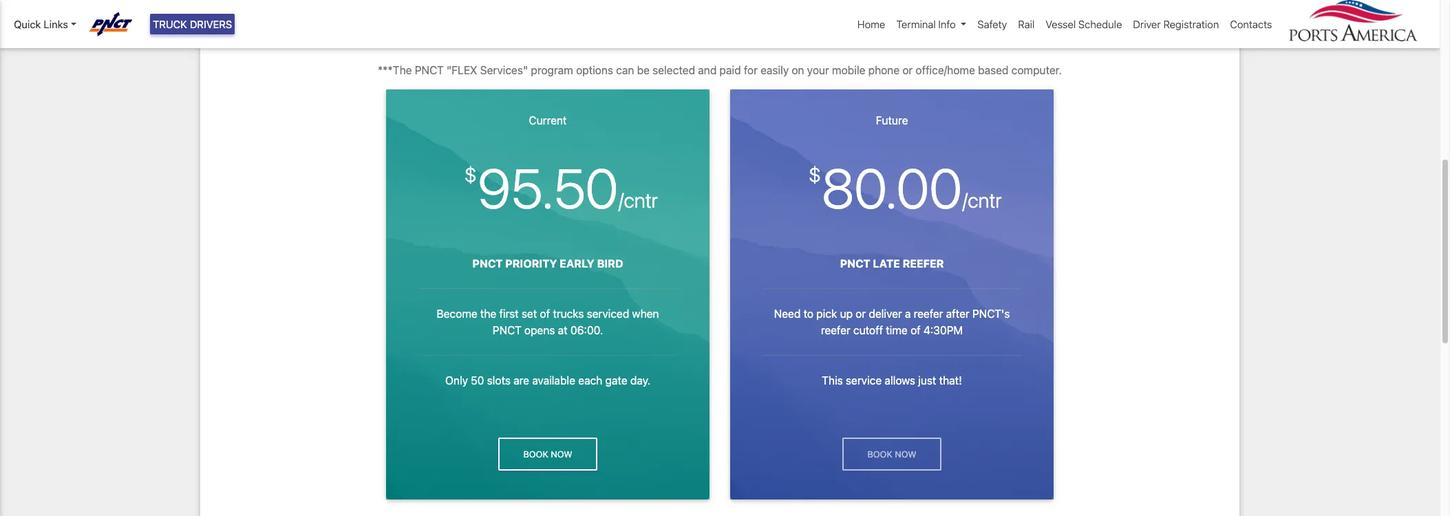 Task type: locate. For each thing, give the bounding box(es) containing it.
rail link
[[1013, 11, 1040, 37]]

a up customer. on the top
[[719, 20, 725, 32]]

late
[[873, 257, 900, 270]]

of
[[540, 308, 550, 320], [911, 324, 921, 336]]

early
[[560, 257, 595, 270]]

driver registration link
[[1128, 11, 1225, 37]]

quick links
[[14, 18, 68, 30]]

drivers
[[190, 18, 232, 30]]

"flex left services"
[[447, 64, 477, 76]]

services"
[[522, 20, 568, 32]]

deliver
[[682, 20, 716, 32], [869, 308, 902, 320]]

pnct right ***the
[[415, 64, 444, 76]]

of right set
[[540, 308, 550, 320]]

0 horizontal spatial "flex
[[447, 64, 477, 76]]

"flex right our at the left top
[[488, 20, 519, 32]]

pnct's
[[973, 308, 1010, 320]]

0 horizontal spatial to
[[804, 308, 814, 320]]

0 vertical spatial a
[[719, 20, 725, 32]]

1 horizontal spatial or
[[903, 64, 913, 76]]

0 vertical spatial of
[[540, 308, 550, 320]]

a inside ***for truckers, our "flex services" program can help you deliver a personalized and specific outcome to your beneficial cargo owner customer.
[[719, 20, 725, 32]]

1 vertical spatial reefer
[[821, 324, 851, 336]]

1 vertical spatial and
[[698, 64, 717, 76]]

opens
[[524, 324, 555, 336]]

can for options
[[616, 64, 634, 76]]

a
[[719, 20, 725, 32], [905, 308, 911, 320]]

reefer up 4:30pm
[[914, 308, 943, 320]]

pnct
[[415, 64, 444, 76], [473, 257, 503, 270], [840, 257, 871, 270], [493, 324, 522, 336]]

truck drivers link
[[150, 14, 235, 35]]

or right phone
[[903, 64, 913, 76]]

become
[[437, 308, 478, 320]]

***for
[[385, 20, 417, 32]]

to inside need to pick up or deliver a reefer after pnct's reefer cutoff time of 4:30pm
[[804, 308, 814, 320]]

0 horizontal spatial of
[[540, 308, 550, 320]]

pnct left "late"
[[840, 257, 871, 270]]

***for truckers, our "flex services" program can help you deliver a personalized and specific outcome to your beneficial cargo owner customer.
[[385, 20, 1055, 49]]

or right "up"
[[856, 308, 866, 320]]

0 vertical spatial reefer
[[914, 308, 943, 320]]

your left "beneficial"
[[917, 20, 939, 32]]

on
[[792, 64, 804, 76]]

0 vertical spatial to
[[904, 20, 914, 32]]

0 vertical spatial and
[[794, 20, 813, 32]]

driver registration
[[1133, 18, 1219, 30]]

0 horizontal spatial or
[[856, 308, 866, 320]]

1 horizontal spatial your
[[917, 20, 939, 32]]

1 can from the top
[[616, 20, 634, 32]]

program left options
[[531, 64, 573, 76]]

to left pick
[[804, 308, 814, 320]]

1 vertical spatial a
[[905, 308, 911, 320]]

rail
[[1018, 18, 1035, 30]]

available
[[532, 374, 575, 387]]

slots
[[487, 374, 511, 387]]

program up options
[[571, 20, 613, 32]]

0 vertical spatial your
[[917, 20, 939, 32]]

pnct priority early bird
[[473, 257, 623, 270]]

to
[[904, 20, 914, 32], [804, 308, 814, 320]]

can left help
[[616, 20, 634, 32]]

and left specific
[[794, 20, 813, 32]]

0 horizontal spatial your
[[807, 64, 829, 76]]

a up time
[[905, 308, 911, 320]]

1 horizontal spatial "flex
[[488, 20, 519, 32]]

can
[[616, 20, 634, 32], [616, 64, 634, 76]]

truck drivers
[[153, 18, 232, 30]]

"flex
[[488, 20, 519, 32], [447, 64, 477, 76]]

1 horizontal spatial a
[[905, 308, 911, 320]]

can for program
[[616, 20, 634, 32]]

"flex inside ***for truckers, our "flex services" program can help you deliver a personalized and specific outcome to your beneficial cargo owner customer.
[[488, 20, 519, 32]]

phone
[[868, 64, 900, 76]]

your
[[917, 20, 939, 32], [807, 64, 829, 76]]

of right time
[[911, 324, 921, 336]]

options
[[576, 64, 613, 76]]

0 horizontal spatial deliver
[[682, 20, 716, 32]]

0 horizontal spatial a
[[719, 20, 725, 32]]

0 horizontal spatial reefer
[[821, 324, 851, 336]]

1 vertical spatial to
[[804, 308, 814, 320]]

80.00
[[822, 156, 962, 220]]

1 horizontal spatial of
[[911, 324, 921, 336]]

0 vertical spatial can
[[616, 20, 634, 32]]

pick
[[817, 308, 837, 320]]

selected
[[653, 64, 695, 76]]

1 vertical spatial can
[[616, 64, 634, 76]]

home
[[858, 18, 885, 30]]

and
[[794, 20, 813, 32], [698, 64, 717, 76]]

terminal info link
[[891, 11, 972, 37]]

0 vertical spatial program
[[571, 20, 613, 32]]

be
[[637, 64, 650, 76]]

1 horizontal spatial and
[[794, 20, 813, 32]]

a inside need to pick up or deliver a reefer after pnct's reefer cutoff time of 4:30pm
[[905, 308, 911, 320]]

reefer down pick
[[821, 324, 851, 336]]

beneficial
[[942, 20, 990, 32]]

safety link
[[972, 11, 1013, 37]]

1 vertical spatial of
[[911, 324, 921, 336]]

after
[[946, 308, 970, 320]]

1 vertical spatial deliver
[[869, 308, 902, 320]]

1 vertical spatial "flex
[[447, 64, 477, 76]]

this service allows just that!
[[822, 374, 962, 387]]

***the
[[378, 64, 412, 76]]

0 vertical spatial "flex
[[488, 20, 519, 32]]

0 horizontal spatial and
[[698, 64, 717, 76]]

0 vertical spatial deliver
[[682, 20, 716, 32]]

to right the 'outcome'
[[904, 20, 914, 32]]

can inside ***for truckers, our "flex services" program can help you deliver a personalized and specific outcome to your beneficial cargo owner customer.
[[616, 20, 634, 32]]

become the first set of trucks serviced when pnct opens at 06:00.
[[437, 308, 659, 336]]

1 horizontal spatial deliver
[[869, 308, 902, 320]]

serviced
[[587, 308, 629, 320]]

pnct down first
[[493, 324, 522, 336]]

your right on
[[807, 64, 829, 76]]

2 can from the top
[[616, 64, 634, 76]]

06:00.
[[571, 324, 603, 336]]

deliver up customer. on the top
[[682, 20, 716, 32]]

this
[[822, 374, 843, 387]]

help
[[637, 20, 659, 32]]

book
[[523, 449, 548, 459]]

and left paid
[[698, 64, 717, 76]]

1 horizontal spatial to
[[904, 20, 914, 32]]

only
[[445, 374, 468, 387]]

can left "be"
[[616, 64, 634, 76]]

1 vertical spatial or
[[856, 308, 866, 320]]

first
[[499, 308, 519, 320]]

future
[[876, 114, 908, 127]]

the
[[480, 308, 497, 320]]

deliver up time
[[869, 308, 902, 320]]

bird
[[597, 257, 623, 270]]

truckers,
[[420, 20, 466, 32]]



Task type: vqa. For each thing, say whether or not it's contained in the screenshot.
"FLEX to the top
yes



Task type: describe. For each thing, give the bounding box(es) containing it.
quick links link
[[14, 16, 76, 32]]

time
[[886, 324, 908, 336]]

pnct inside become the first set of trucks serviced when pnct opens at 06:00.
[[493, 324, 522, 336]]

trucks
[[553, 308, 584, 320]]

gate
[[605, 374, 628, 387]]

mobile
[[832, 64, 866, 76]]

pnct left priority
[[473, 257, 503, 270]]

only 50 slots are available each gate day.
[[445, 374, 651, 387]]

at
[[558, 324, 568, 336]]

home link
[[852, 11, 891, 37]]

book now button
[[499, 438, 597, 471]]

are
[[514, 374, 529, 387]]

registration
[[1164, 18, 1219, 30]]

contacts
[[1230, 18, 1272, 30]]

or inside need to pick up or deliver a reefer after pnct's reefer cutoff time of 4:30pm
[[856, 308, 866, 320]]

terminal
[[897, 18, 936, 30]]

deliver inside need to pick up or deliver a reefer after pnct's reefer cutoff time of 4:30pm
[[869, 308, 902, 320]]

schedule
[[1079, 18, 1122, 30]]

now
[[551, 449, 572, 459]]

you
[[662, 20, 680, 32]]

info
[[939, 18, 956, 30]]

safety
[[978, 18, 1007, 30]]

outcome
[[857, 20, 901, 32]]

specific
[[815, 20, 854, 32]]

cutoff
[[854, 324, 883, 336]]

office/home
[[916, 64, 975, 76]]

of inside need to pick up or deliver a reefer after pnct's reefer cutoff time of 4:30pm
[[911, 324, 921, 336]]

need
[[774, 308, 801, 320]]

1 vertical spatial program
[[531, 64, 573, 76]]

driver
[[1133, 18, 1161, 30]]

set
[[522, 308, 537, 320]]

owner
[[1024, 20, 1055, 32]]

to inside ***for truckers, our "flex services" program can help you deliver a personalized and specific outcome to your beneficial cargo owner customer.
[[904, 20, 914, 32]]

1 vertical spatial your
[[807, 64, 829, 76]]

your inside ***for truckers, our "flex services" program can help you deliver a personalized and specific outcome to your beneficial cargo owner customer.
[[917, 20, 939, 32]]

0 vertical spatial or
[[903, 64, 913, 76]]

deliver inside ***for truckers, our "flex services" program can help you deliver a personalized and specific outcome to your beneficial cargo owner customer.
[[682, 20, 716, 32]]

services"
[[480, 64, 528, 76]]

quick
[[14, 18, 41, 30]]

our
[[469, 20, 485, 32]]

based
[[978, 64, 1009, 76]]

cargo
[[993, 20, 1021, 32]]

that!
[[939, 374, 962, 387]]

vessel
[[1046, 18, 1076, 30]]

paid
[[720, 64, 741, 76]]

vessel schedule
[[1046, 18, 1122, 30]]

***the pnct "flex services" program options can be selected and paid for easily on your mobile phone or office/home based computer.
[[378, 64, 1062, 76]]

when
[[632, 308, 659, 320]]

for
[[744, 64, 758, 76]]

personalized
[[727, 20, 791, 32]]

and inside ***for truckers, our "flex services" program can help you deliver a personalized and specific outcome to your beneficial cargo owner customer.
[[794, 20, 813, 32]]

reefer
[[903, 257, 944, 270]]

customer.
[[695, 36, 745, 49]]

priority
[[505, 257, 557, 270]]

current
[[529, 114, 567, 127]]

of inside become the first set of trucks serviced when pnct opens at 06:00.
[[540, 308, 550, 320]]

up
[[840, 308, 853, 320]]

computer.
[[1012, 64, 1062, 76]]

95.50
[[478, 156, 618, 220]]

terminal info
[[897, 18, 956, 30]]

links
[[44, 18, 68, 30]]

need to pick up or deliver a reefer after pnct's reefer cutoff time of 4:30pm
[[774, 308, 1010, 336]]

50
[[471, 374, 484, 387]]

vessel schedule link
[[1040, 11, 1128, 37]]

service
[[846, 374, 882, 387]]

day.
[[630, 374, 651, 387]]

each
[[578, 374, 603, 387]]

book now
[[523, 449, 572, 459]]

pnct late reefer
[[840, 257, 944, 270]]

1 horizontal spatial reefer
[[914, 308, 943, 320]]

allows
[[885, 374, 916, 387]]

4:30pm
[[924, 324, 963, 336]]

program inside ***for truckers, our "flex services" program can help you deliver a personalized and specific outcome to your beneficial cargo owner customer.
[[571, 20, 613, 32]]

contacts link
[[1225, 11, 1278, 37]]

just
[[918, 374, 936, 387]]

easily
[[761, 64, 789, 76]]



